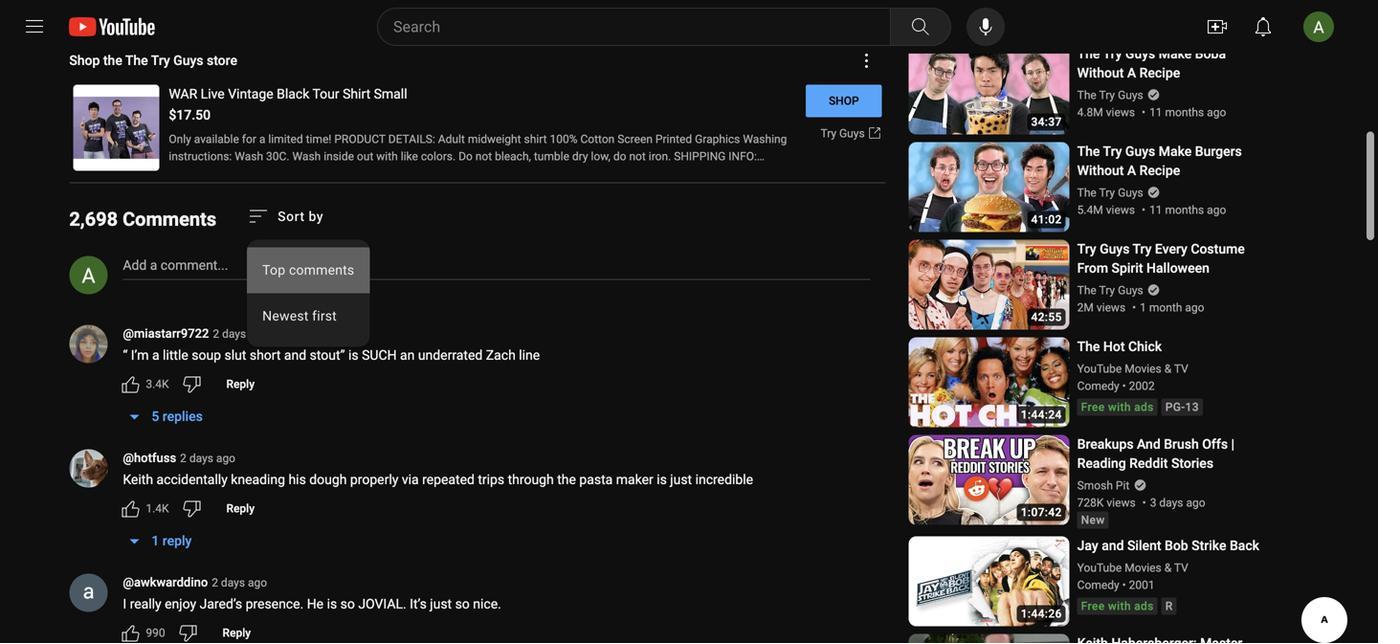 Task type: vqa. For each thing, say whether or not it's contained in the screenshot.
the topmost TV
yes



Task type: describe. For each thing, give the bounding box(es) containing it.
1.4k likes element
[[146, 500, 169, 518]]

jovial.
[[358, 597, 407, 612]]

$17.50
[[169, 107, 211, 123]]

months for boba
[[1166, 106, 1205, 119]]

top comments link
[[247, 248, 370, 294]]

ago right month
[[1186, 301, 1205, 314]]

avatar image image
[[1304, 11, 1335, 42]]

990
[[146, 627, 165, 640]]

2002
[[1130, 380, 1155, 393]]

guys inside heading
[[173, 53, 204, 68]]

2,698 comments
[[69, 208, 217, 231]]

dough
[[310, 472, 347, 488]]

vintage
[[228, 86, 274, 102]]

make for burgers
[[1159, 144, 1192, 159]]

1:44:26 link
[[909, 537, 1070, 629]]

3 days ago
[[1151, 496, 1206, 510]]

burgers
[[1196, 144, 1243, 159]]

2m
[[1078, 301, 1094, 314]]

via
[[402, 472, 419, 488]]

free with ads for hot
[[1082, 401, 1155, 414]]

ago up costume
[[1208, 203, 1227, 217]]

and inside @miastarr9722 2 days ago " i'm a little soup slut short and stout" is such an underrated zach line
[[284, 348, 307, 363]]

0 vertical spatial a
[[150, 258, 157, 273]]

|
[[1232, 437, 1235, 452]]

really
[[130, 597, 162, 612]]

properly
[[350, 472, 399, 488]]

free for jay
[[1082, 600, 1106, 613]]

days for keith accidentally kneading his dough properly via repeated trips through the pasta maker is just incredible
[[189, 452, 213, 465]]

@hotfuss link
[[123, 450, 176, 469]]

bob
[[1165, 538, 1189, 554]]

13
[[1186, 401, 1200, 414]]

breakups
[[1078, 437, 1134, 452]]

just inside @awkwarddino 2 days ago i really enjoy jared's presence. he is so jovial. it's just so nice.
[[430, 597, 452, 612]]

5.4m views
[[1078, 203, 1136, 217]]

jay
[[1078, 538, 1099, 554]]

with for hot
[[1109, 401, 1132, 414]]

ago inside @miastarr9722 2 days ago " i'm a little soup slut short and stout" is such an underrated zach line
[[249, 327, 268, 341]]

top
[[263, 263, 286, 278]]

back
[[1230, 538, 1260, 554]]

reply for jared's
[[223, 627, 251, 640]]

days right 3
[[1160, 496, 1184, 510]]

the try guys for the try guys make boba without a recipe
[[1078, 88, 1144, 102]]

r
[[1166, 600, 1174, 613]]

reply link for little
[[215, 369, 266, 400]]

2 days ago link for kneading
[[180, 450, 236, 467]]

jared's
[[200, 597, 242, 612]]

guys inside the try guys make burgers without a recipe
[[1126, 144, 1156, 159]]

new
[[1082, 514, 1106, 527]]

the try guys make boba without a recipe
[[1078, 46, 1227, 81]]

i
[[123, 597, 127, 612]]

halloween
[[1147, 260, 1210, 276]]

war live vintage black tour shirt small $17.50
[[169, 86, 408, 123]]

with for and
[[1109, 600, 1132, 613]]

views down pit
[[1107, 496, 1136, 510]]

top comments
[[263, 263, 355, 278]]

stout"
[[310, 348, 345, 363]]

1:44:26
[[1022, 608, 1063, 621]]

11 months ago for boba
[[1150, 106, 1227, 119]]

34 minutes, 37 seconds element
[[1032, 115, 1063, 129]]

and
[[1138, 437, 1161, 452]]

pg-13
[[1166, 401, 1200, 414]]

2 for kneading
[[180, 452, 187, 465]]

11 for boba
[[1150, 106, 1163, 119]]

such
[[362, 348, 397, 363]]

and inside jay and silent bob strike back youtube movies & tv comedy • 2001
[[1102, 538, 1125, 554]]

reply text field for kneading
[[226, 502, 255, 516]]

reply for his
[[226, 502, 255, 516]]

• inside "the hot chick youtube movies & tv comedy • 2002"
[[1123, 380, 1127, 393]]

ads for youtube
[[1135, 401, 1155, 414]]

tour
[[313, 86, 340, 102]]

sort by button
[[247, 206, 324, 229]]

try guys try every costume from spirit halloween
[[1078, 241, 1246, 276]]

the inside heading
[[125, 53, 148, 68]]

reading
[[1078, 456, 1127, 472]]

without for the try guys make burgers without a recipe
[[1078, 163, 1125, 178]]

underrated
[[418, 348, 483, 363]]

store
[[207, 53, 237, 68]]

shirt
[[343, 86, 371, 102]]

small
[[374, 86, 408, 102]]

newest first link
[[247, 294, 370, 340]]

reply link for his
[[215, 494, 266, 524]]

42 minutes, 55 seconds element
[[1032, 311, 1063, 324]]

1 hour, 7 minutes, 42 seconds element
[[1022, 506, 1063, 519]]

& inside "the hot chick youtube movies & tv comedy • 2002"
[[1165, 362, 1172, 376]]

@hotfuss 2 days ago keith accidentally kneading his dough properly via repeated trips through the pasta maker is just incredible
[[123, 451, 754, 488]]

ago inside @awkwarddino 2 days ago i really enjoy jared's presence. he is so jovial. it's just so nice.
[[248, 576, 267, 590]]

views for the try guys make boba without a recipe
[[1107, 106, 1136, 119]]

2001
[[1130, 579, 1155, 592]]

chick
[[1129, 339, 1163, 355]]

3.4k likes element
[[146, 376, 169, 393]]

the hot chick youtube movies & tv comedy • 2002
[[1078, 339, 1189, 393]]

first
[[312, 309, 337, 324]]

keith
[[123, 472, 153, 488]]

add a comment...
[[123, 258, 228, 273]]

comment...
[[161, 258, 228, 273]]

i'm
[[131, 348, 149, 363]]

pasta
[[580, 472, 613, 488]]

@miastarr9722 link
[[123, 325, 209, 344]]

try guys try every costume from spirit halloween by the try guys 2,045,930 views 1 month ago 42 minutes element
[[1078, 240, 1271, 278]]

the inside the "the try guys make boba without a recipe"
[[1078, 46, 1101, 62]]

Reply text field
[[226, 378, 255, 391]]

comments
[[123, 208, 217, 231]]

2 for enjoy
[[212, 576, 218, 590]]

boba
[[1196, 46, 1227, 62]]

• inside jay and silent bob strike back youtube movies & tv comedy • 2001
[[1123, 579, 1127, 592]]

1 so from the left
[[341, 597, 355, 612]]

black
[[277, 86, 310, 102]]

ads for bob
[[1135, 600, 1155, 613]]

enjoy
[[165, 597, 196, 612]]

newest
[[263, 309, 309, 324]]

try inside the try guys make burgers without a recipe
[[1104, 144, 1123, 159]]

the inside heading
[[103, 53, 122, 68]]

@hotfuss
[[123, 451, 176, 465]]

11 months ago for burgers
[[1150, 203, 1227, 217]]

jay and silent bob strike back youtube movies & tv comedy • 2001
[[1078, 538, 1260, 592]]

2 days ago link for enjoy
[[212, 575, 267, 592]]

1.4k
[[146, 502, 169, 516]]

@awkwarddino image
[[69, 574, 108, 612]]

11 for burgers
[[1150, 203, 1163, 217]]

he
[[307, 597, 324, 612]]

@awkwarddino 2 days ago i really enjoy jared's presence. he is so jovial. it's just so nice.
[[123, 576, 502, 612]]

34:37 link
[[909, 44, 1070, 137]]

list box containing top comments
[[247, 240, 370, 347]]

days for " i'm a little soup slut short and stout" is such an underrated zach line
[[222, 327, 246, 341]]

is inside @miastarr9722 2 days ago " i'm a little soup slut short and stout" is such an underrated zach line
[[349, 348, 359, 363]]

youtube inside "the hot chick youtube movies & tv comedy • 2002"
[[1078, 362, 1123, 376]]

1:07:42 link
[[909, 435, 1070, 528]]

3.4k
[[146, 378, 169, 391]]

costume
[[1192, 241, 1246, 257]]

4.8m
[[1078, 106, 1104, 119]]

stories
[[1172, 456, 1214, 472]]

keith habersberger: master baker (part 4) by ctpyp 256,747 views 1 year ago 31 minutes element
[[1078, 634, 1271, 644]]

Search text field
[[394, 14, 887, 39]]

days for i really enjoy jared's presence. he is so jovial. it's just so nice.
[[221, 576, 245, 590]]

offs
[[1203, 437, 1229, 452]]

2m views
[[1078, 301, 1126, 314]]

@miastarr9722 2 days ago " i'm a little soup slut short and stout" is such an underrated zach line
[[123, 327, 540, 363]]

sort
[[278, 209, 305, 225]]



Task type: locate. For each thing, give the bounding box(es) containing it.
breakups and brush offs | reading reddit stories by smosh pit 728,274 views 3 days ago 1 hour, 7 minutes element
[[1078, 435, 1271, 473]]

silent
[[1128, 538, 1162, 554]]

reddit
[[1130, 456, 1169, 472]]

comedy down hot
[[1078, 380, 1120, 393]]

movies inside jay and silent bob strike back youtube movies & tv comedy • 2001
[[1125, 562, 1162, 575]]

make inside the try guys make burgers without a recipe
[[1159, 144, 1192, 159]]

group containing sort by
[[247, 206, 370, 357]]

1 vertical spatial the try guys
[[1078, 186, 1144, 200]]

without
[[1078, 65, 1125, 81], [1078, 163, 1125, 178]]

recipe inside the try guys make burgers without a recipe
[[1140, 163, 1181, 178]]

the try guys make burgers without a recipe
[[1078, 144, 1243, 178]]

breakups and brush offs | reading reddit stories
[[1078, 437, 1235, 472]]

2,698
[[69, 208, 118, 231]]

1 the try guys from the top
[[1078, 88, 1144, 102]]

2 inside @hotfuss 2 days ago keith accidentally kneading his dough properly via repeated trips through the pasta maker is just incredible
[[180, 452, 187, 465]]

728k views
[[1078, 496, 1136, 510]]

views right 4.8m
[[1107, 106, 1136, 119]]

free for the
[[1082, 401, 1106, 414]]

2 inside @awkwarddino 2 days ago i really enjoy jared's presence. he is so jovial. it's just so nice.
[[212, 576, 218, 590]]

Reply text field
[[226, 502, 255, 516], [223, 627, 251, 640]]

the inside the try guys make burgers without a recipe
[[1078, 144, 1101, 159]]

views
[[1107, 106, 1136, 119], [1107, 203, 1136, 217], [1097, 301, 1126, 314], [1107, 496, 1136, 510]]

1 with from the top
[[1109, 401, 1132, 414]]

jay and silent bob strike back by comedy • 2001 1 hour, 44 minutes element
[[1078, 537, 1260, 556]]

a up 5.4m views
[[1128, 163, 1137, 178]]

1 11 from the top
[[1150, 106, 1163, 119]]

1 youtube from the top
[[1078, 362, 1123, 376]]

movies inside "the hot chick youtube movies & tv comedy • 2002"
[[1125, 362, 1162, 376]]

2 up jared's
[[212, 576, 218, 590]]

@awkwarddino
[[123, 576, 208, 590]]

0 vertical spatial shop
[[69, 53, 100, 68]]

2 up accidentally
[[180, 452, 187, 465]]

days up accidentally
[[189, 452, 213, 465]]

without for the try guys make boba without a recipe
[[1078, 65, 1125, 81]]

1 vertical spatial free
[[1082, 600, 1106, 613]]

0 vertical spatial recipe
[[1140, 65, 1181, 81]]

0 vertical spatial a
[[1128, 65, 1137, 81]]

1 vertical spatial with
[[1109, 600, 1132, 613]]

ago up burgers
[[1208, 106, 1227, 119]]

reply link down kneading
[[215, 494, 266, 524]]

1 vertical spatial movies
[[1125, 562, 1162, 575]]

reply down kneading
[[226, 502, 255, 516]]

1 movies from the top
[[1125, 362, 1162, 376]]

days inside @awkwarddino 2 days ago i really enjoy jared's presence. he is so jovial. it's just so nice.
[[221, 576, 245, 590]]

months for burgers
[[1166, 203, 1205, 217]]

movies up 2001
[[1125, 562, 1162, 575]]

every
[[1156, 241, 1188, 257]]

without up '4.8m views'
[[1078, 65, 1125, 81]]

0 horizontal spatial is
[[327, 597, 337, 612]]

the hot chick by comedy • 2002 1 hour, 44 minutes element
[[1078, 337, 1204, 357]]

maker
[[616, 472, 654, 488]]

views right 5.4m
[[1107, 203, 1136, 217]]

a inside @miastarr9722 2 days ago " i'm a little soup slut short and stout" is such an underrated zach line
[[152, 348, 160, 363]]

0 vertical spatial 11
[[1150, 106, 1163, 119]]

tv
[[1175, 362, 1189, 376], [1175, 562, 1189, 575]]

0 vertical spatial make
[[1159, 46, 1192, 62]]

the try guys up '4.8m views'
[[1078, 88, 1144, 102]]

0 vertical spatial is
[[349, 348, 359, 363]]

ads down the 2002
[[1135, 401, 1155, 414]]

is right he
[[327, 597, 337, 612]]

hot
[[1104, 339, 1126, 355]]

None search field
[[343, 8, 956, 46]]

is inside @awkwarddino 2 days ago i really enjoy jared's presence. he is so jovial. it's just so nice.
[[327, 597, 337, 612]]

the try guys for the try guys make burgers without a recipe
[[1078, 186, 1144, 200]]

just
[[671, 472, 692, 488], [430, 597, 452, 612]]

spirit
[[1112, 260, 1144, 276]]

1 vertical spatial the
[[558, 472, 576, 488]]

1 vertical spatial shop
[[829, 94, 860, 108]]

views right 2m
[[1097, 301, 1126, 314]]

0 vertical spatial and
[[284, 348, 307, 363]]

2 vertical spatial reply
[[223, 627, 251, 640]]

months up the try guys make burgers without a recipe by the try guys 5,419,711 views 11 months ago 41 minutes element
[[1166, 106, 1205, 119]]

1 recipe from the top
[[1140, 65, 1181, 81]]

so right he
[[341, 597, 355, 612]]

days inside @miastarr9722 2 days ago " i'm a little soup slut short and stout" is such an underrated zach line
[[222, 327, 246, 341]]

0 vertical spatial the try guys
[[1078, 88, 1144, 102]]

1 vertical spatial 2 days ago link
[[180, 450, 236, 467]]

2 11 months ago from the top
[[1150, 203, 1227, 217]]

just right it's
[[430, 597, 452, 612]]

2 days ago link
[[213, 326, 268, 343], [180, 450, 236, 467], [212, 575, 267, 592]]

2 days ago link up slut
[[213, 326, 268, 343]]

2 the try guys from the top
[[1078, 186, 1144, 200]]

0 vertical spatial movies
[[1125, 362, 1162, 376]]

0 vertical spatial tv
[[1175, 362, 1189, 376]]

11 up every
[[1150, 203, 1163, 217]]

views for the try guys make burgers without a recipe
[[1107, 203, 1136, 217]]

2 movies from the top
[[1125, 562, 1162, 575]]

free with ads for and
[[1082, 600, 1155, 613]]

reply link for jared's
[[211, 618, 263, 644]]

1:44:24
[[1022, 408, 1063, 422]]

ago up short
[[249, 327, 268, 341]]

group
[[247, 206, 370, 357]]

shop for shop the the try guys store
[[69, 53, 100, 68]]

a right the i'm at the left of page
[[152, 348, 160, 363]]

comedy inside jay and silent bob strike back youtube movies & tv comedy • 2001
[[1078, 579, 1120, 592]]

reply text field down jared's
[[223, 627, 251, 640]]

days up slut
[[222, 327, 246, 341]]

2 horizontal spatial is
[[657, 472, 667, 488]]

reply
[[226, 378, 255, 391], [226, 502, 255, 516], [223, 627, 251, 640]]

views for try guys try every costume from spirit halloween
[[1097, 301, 1126, 314]]

make inside the "the try guys make boba without a recipe"
[[1159, 46, 1192, 62]]

1 vertical spatial youtube
[[1078, 562, 1123, 575]]

42:55
[[1032, 311, 1063, 324]]

reply link down slut
[[215, 369, 266, 400]]

2 vertical spatial reply link
[[211, 618, 263, 644]]

the inside @hotfuss 2 days ago keith accidentally kneading his dough properly via repeated trips through the pasta maker is just incredible
[[558, 472, 576, 488]]

@miastarr9722 image
[[69, 325, 108, 363]]

1 free with ads from the top
[[1082, 401, 1155, 414]]

a inside the "the try guys make boba without a recipe"
[[1128, 65, 1137, 81]]

1 vertical spatial 11 months ago
[[1150, 203, 1227, 217]]

2 11 from the top
[[1150, 203, 1163, 217]]

the try guys make burgers without a recipe by the try guys 5,419,711 views 11 months ago 41 minutes element
[[1078, 142, 1271, 180]]

1 horizontal spatial just
[[671, 472, 692, 488]]

& down the hot chick by comedy • 2002 1 hour, 44 minutes element
[[1165, 362, 1172, 376]]

war
[[169, 86, 197, 102]]

11 months ago up burgers
[[1150, 106, 1227, 119]]

guys inside try guys try every costume from spirit halloween
[[1100, 241, 1130, 257]]

list box
[[247, 240, 370, 347]]

comedy inside "the hot chick youtube movies & tv comedy • 2002"
[[1078, 380, 1120, 393]]

0 vertical spatial 2 days ago link
[[213, 326, 268, 343]]

1 11 months ago from the top
[[1150, 106, 1227, 119]]

movies
[[1125, 362, 1162, 376], [1125, 562, 1162, 575]]

& down jay and silent bob strike back by comedy • 2001 1 hour, 44 minutes element
[[1165, 562, 1172, 575]]

line
[[519, 348, 540, 363]]

@awkwarddino link
[[123, 574, 208, 593]]

little
[[163, 348, 188, 363]]

0 vertical spatial with
[[1109, 401, 1132, 414]]

from
[[1078, 260, 1109, 276]]

tv inside "the hot chick youtube movies & tv comedy • 2002"
[[1175, 362, 1189, 376]]

without inside the try guys make burgers without a recipe
[[1078, 163, 1125, 178]]

2 months from the top
[[1166, 203, 1205, 217]]

0 horizontal spatial shop
[[69, 53, 100, 68]]

1 vertical spatial comedy
[[1078, 579, 1120, 592]]

months up every
[[1166, 203, 1205, 217]]

without inside the "the try guys make boba without a recipe"
[[1078, 65, 1125, 81]]

tv inside jay and silent bob strike back youtube movies & tv comedy • 2001
[[1175, 562, 1189, 575]]

0 vertical spatial reply link
[[215, 369, 266, 400]]

youtube
[[1078, 362, 1123, 376], [1078, 562, 1123, 575]]

1 vertical spatial recipe
[[1140, 163, 1181, 178]]

0 vertical spatial &
[[1165, 362, 1172, 376]]

1:07:42
[[1022, 506, 1063, 519]]

728k
[[1078, 496, 1105, 510]]

recipe inside the "the try guys make boba without a recipe"
[[1140, 65, 1181, 81]]

2 tv from the top
[[1175, 562, 1189, 575]]

pit
[[1116, 479, 1130, 493]]

1 a from the top
[[1128, 65, 1137, 81]]

1 vertical spatial tv
[[1175, 562, 1189, 575]]

the try guys
[[1078, 88, 1144, 102], [1078, 186, 1144, 200], [1078, 284, 1144, 297]]

1 hour, 44 minutes, 24 seconds element
[[1022, 408, 1063, 422]]

1 vertical spatial a
[[1128, 163, 1137, 178]]

shop inside heading
[[69, 53, 100, 68]]

youtube down jay
[[1078, 562, 1123, 575]]

1 vertical spatial reply text field
[[223, 627, 251, 640]]

a inside the try guys make burgers without a recipe
[[1128, 163, 1137, 178]]

a for the try guys make boba without a recipe
[[1128, 65, 1137, 81]]

comments
[[289, 263, 355, 278]]

1 vertical spatial make
[[1159, 144, 1192, 159]]

1 hour, 44 minutes, 26 seconds element
[[1022, 608, 1063, 621]]

1 without from the top
[[1078, 65, 1125, 81]]

0 vertical spatial 11 months ago
[[1150, 106, 1227, 119]]

the try guys up 2m views
[[1078, 284, 1144, 297]]

is left such
[[349, 348, 359, 363]]

sort by
[[278, 209, 324, 225]]

so
[[341, 597, 355, 612], [455, 597, 470, 612]]

the inside "the hot chick youtube movies & tv comedy • 2002"
[[1078, 339, 1101, 355]]

0 vertical spatial youtube
[[1078, 362, 1123, 376]]

is right the maker
[[657, 472, 667, 488]]

free right 1 hour, 44 minutes, 26 seconds element
[[1082, 600, 1106, 613]]

2 so from the left
[[455, 597, 470, 612]]

without up 5.4m views
[[1078, 163, 1125, 178]]

so left 'nice.'
[[455, 597, 470, 612]]

2 days ago link up accidentally
[[180, 450, 236, 467]]

shop for shop
[[829, 94, 860, 108]]

month
[[1150, 301, 1183, 314]]

ago down stories
[[1187, 496, 1206, 510]]

just left incredible
[[671, 472, 692, 488]]

movies up the 2002
[[1125, 362, 1162, 376]]

11 months ago up every
[[1150, 203, 1227, 217]]

2 free from the top
[[1082, 600, 1106, 613]]

11 up the try guys make burgers without a recipe
[[1150, 106, 1163, 119]]

try guys
[[821, 127, 865, 140]]

5.4m
[[1078, 203, 1104, 217]]

1 tv from the top
[[1175, 362, 1189, 376]]

0 horizontal spatial and
[[284, 348, 307, 363]]

2 • from the top
[[1123, 579, 1127, 592]]

1 horizontal spatial is
[[349, 348, 359, 363]]

with down the 2002
[[1109, 401, 1132, 414]]

1 vertical spatial &
[[1165, 562, 1172, 575]]

0 vertical spatial comedy
[[1078, 380, 1120, 393]]

1 vertical spatial without
[[1078, 163, 1125, 178]]

guys inside the "the try guys make boba without a recipe"
[[1126, 46, 1156, 62]]

2 ads from the top
[[1135, 600, 1155, 613]]

the
[[103, 53, 122, 68], [558, 472, 576, 488]]

reply for little
[[226, 378, 255, 391]]

1 & from the top
[[1165, 362, 1172, 376]]

0 vertical spatial the
[[103, 53, 122, 68]]

youtube down hot
[[1078, 362, 1123, 376]]

@hotfuss image
[[69, 450, 108, 488]]

1 horizontal spatial the
[[558, 472, 576, 488]]

presence.
[[246, 597, 304, 612]]

1 vertical spatial and
[[1102, 538, 1125, 554]]

41 minutes, 2 seconds element
[[1032, 213, 1063, 226]]

0 vertical spatial •
[[1123, 380, 1127, 393]]

soup
[[192, 348, 221, 363]]

0 horizontal spatial the
[[103, 53, 122, 68]]

0 vertical spatial without
[[1078, 65, 1125, 81]]

days inside @hotfuss 2 days ago keith accidentally kneading his dough properly via repeated trips through the pasta maker is just incredible
[[189, 452, 213, 465]]

reply down slut
[[226, 378, 255, 391]]

1 free from the top
[[1082, 401, 1106, 414]]

1 vertical spatial is
[[657, 472, 667, 488]]

reply down jared's
[[223, 627, 251, 640]]

1 horizontal spatial and
[[1102, 538, 1125, 554]]

0 vertical spatial reply
[[226, 378, 255, 391]]

1:44:24 link
[[909, 337, 1070, 430]]

tv down bob
[[1175, 562, 1189, 575]]

with down 2001
[[1109, 600, 1132, 613]]

2 recipe from the top
[[1140, 163, 1181, 178]]

1 vertical spatial free with ads
[[1082, 600, 1155, 613]]

1 make from the top
[[1159, 46, 1192, 62]]

reply text field for enjoy
[[223, 627, 251, 640]]

990 likes element
[[146, 625, 165, 642]]

recipe for boba
[[1140, 65, 1181, 81]]

0 vertical spatial ads
[[1135, 401, 1155, 414]]

ago up kneading
[[216, 452, 236, 465]]

11 months ago
[[1150, 106, 1227, 119], [1150, 203, 1227, 217]]

2 vertical spatial the try guys
[[1078, 284, 1144, 297]]

reply link down jared's
[[211, 618, 263, 644]]

2 days ago link for a
[[213, 326, 268, 343]]

• left the 2002
[[1123, 380, 1127, 393]]

angela cha image
[[69, 256, 108, 294]]

make for boba
[[1159, 46, 1192, 62]]

the try guys make boba without a recipe by the try guys 4,809,976 views 11 months ago 34 minutes element
[[1078, 44, 1271, 83]]

and right jay
[[1102, 538, 1125, 554]]

2 without from the top
[[1078, 163, 1125, 178]]

0 horizontal spatial just
[[430, 597, 452, 612]]

2 comedy from the top
[[1078, 579, 1120, 592]]

youtube inside jay and silent bob strike back youtube movies & tv comedy • 2001
[[1078, 562, 1123, 575]]

1 ads from the top
[[1135, 401, 1155, 414]]

41:02
[[1032, 213, 1063, 226]]

1 horizontal spatial so
[[455, 597, 470, 612]]

shop the the try guys store heading
[[69, 51, 237, 70]]

1 vertical spatial a
[[152, 348, 160, 363]]

the try guys for try guys try every costume from spirit halloween
[[1078, 284, 1144, 297]]

1 months from the top
[[1166, 106, 1205, 119]]

11
[[1150, 106, 1163, 119], [1150, 203, 1163, 217]]

reply text field down kneading
[[226, 502, 255, 516]]

shop the the try guys store
[[69, 53, 237, 68]]

1 vertical spatial months
[[1166, 203, 1205, 217]]

2 days ago link up jared's
[[212, 575, 267, 592]]

free with ads
[[1082, 401, 1155, 414], [1082, 600, 1155, 613]]

1 vertical spatial reply link
[[215, 494, 266, 524]]

ago up presence.
[[248, 576, 267, 590]]

1 vertical spatial reply
[[226, 502, 255, 516]]

by
[[309, 209, 324, 225]]

free
[[1082, 401, 1106, 414], [1082, 600, 1106, 613]]

short
[[250, 348, 281, 363]]

3 the try guys from the top
[[1078, 284, 1144, 297]]

• left 2001
[[1123, 579, 1127, 592]]

live
[[201, 86, 225, 102]]

1 vertical spatial 11
[[1150, 203, 1163, 217]]

2 up soup
[[213, 327, 219, 341]]

"
[[123, 348, 128, 363]]

0 vertical spatial 2
[[213, 327, 219, 341]]

try inside heading
[[151, 53, 170, 68]]

recipe for burgers
[[1140, 163, 1181, 178]]

make left boba
[[1159, 46, 1192, 62]]

0 vertical spatial months
[[1166, 106, 1205, 119]]

1 horizontal spatial shop
[[829, 94, 860, 108]]

days up jared's
[[221, 576, 245, 590]]

1 vertical spatial •
[[1123, 579, 1127, 592]]

2 make from the top
[[1159, 144, 1192, 159]]

2 vertical spatial is
[[327, 597, 337, 612]]

2 vertical spatial 2
[[212, 576, 218, 590]]

1 vertical spatial 2
[[180, 452, 187, 465]]

free with ads down 2001
[[1082, 600, 1155, 613]]

the try guys up 5.4m views
[[1078, 186, 1144, 200]]

make left burgers
[[1159, 144, 1192, 159]]

& inside jay and silent bob strike back youtube movies & tv comedy • 2001
[[1165, 562, 1172, 575]]

3
[[1151, 496, 1157, 510]]

41:02 link
[[909, 142, 1070, 235]]

shop
[[69, 53, 100, 68], [829, 94, 860, 108]]

2 a from the top
[[1128, 163, 1137, 178]]

trips
[[478, 472, 505, 488]]

kneading
[[231, 472, 285, 488]]

a for the try guys make burgers without a recipe
[[1128, 163, 1137, 178]]

try inside the "the try guys make boba without a recipe"
[[1104, 46, 1123, 62]]

is inside @hotfuss 2 days ago keith accidentally kneading his dough properly via repeated trips through the pasta maker is just incredible
[[657, 472, 667, 488]]

2 inside @miastarr9722 2 days ago " i'm a little soup slut short and stout" is such an underrated zach line
[[213, 327, 219, 341]]

2 free with ads from the top
[[1082, 600, 1155, 613]]

add
[[123, 258, 147, 273]]

&
[[1165, 362, 1172, 376], [1165, 562, 1172, 575]]

and right short
[[284, 348, 307, 363]]

newest first
[[263, 309, 337, 324]]

free with ads down the 2002
[[1082, 401, 1155, 414]]

1 vertical spatial ads
[[1135, 600, 1155, 613]]

2
[[213, 327, 219, 341], [180, 452, 187, 465], [212, 576, 218, 590]]

2 vertical spatial 2 days ago link
[[212, 575, 267, 592]]

just inside @hotfuss 2 days ago keith accidentally kneading his dough properly via repeated trips through the pasta maker is just incredible
[[671, 472, 692, 488]]

0 vertical spatial free with ads
[[1082, 401, 1155, 414]]

is
[[349, 348, 359, 363], [657, 472, 667, 488], [327, 597, 337, 612]]

42:55 link
[[909, 240, 1070, 332]]

2 with from the top
[[1109, 600, 1132, 613]]

a right add
[[150, 258, 157, 273]]

free up breakups
[[1082, 401, 1106, 414]]

2 for a
[[213, 327, 219, 341]]

0 horizontal spatial so
[[341, 597, 355, 612]]

2 & from the top
[[1165, 562, 1172, 575]]

Add a comment... text field
[[123, 258, 228, 273]]

2 youtube from the top
[[1078, 562, 1123, 575]]

0 vertical spatial free
[[1082, 401, 1106, 414]]

nice.
[[473, 597, 502, 612]]

1 comedy from the top
[[1078, 380, 1120, 393]]

ads down 2001
[[1135, 600, 1155, 613]]

a up '4.8m views'
[[1128, 65, 1137, 81]]

1 vertical spatial just
[[430, 597, 452, 612]]

0 vertical spatial just
[[671, 472, 692, 488]]

1
[[1141, 301, 1147, 314]]

0 vertical spatial reply text field
[[226, 502, 255, 516]]

1 • from the top
[[1123, 380, 1127, 393]]

tv up pg-13
[[1175, 362, 1189, 376]]

comedy down jay
[[1078, 579, 1120, 592]]

ago inside @hotfuss 2 days ago keith accidentally kneading his dough properly via repeated trips through the pasta maker is just incredible
[[216, 452, 236, 465]]

a
[[150, 258, 157, 273], [152, 348, 160, 363]]



